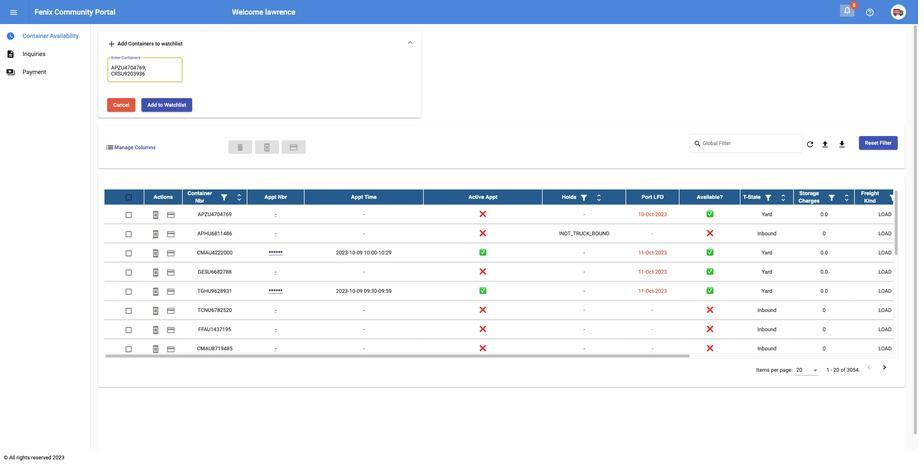 Task type: vqa. For each thing, say whether or not it's contained in the screenshot.
OCT- for GESU6682788
yes



Task type: describe. For each thing, give the bounding box(es) containing it.
Global Watchlist Filter field
[[703, 142, 799, 148]]

ffau1437195
[[198, 327, 231, 333]]

09 for 10:00-
[[357, 250, 363, 256]]

availability
[[50, 32, 79, 40]]

10:00-
[[364, 250, 379, 256]]

1
[[827, 367, 830, 373]]

unfold_more for holds
[[595, 193, 604, 202]]

filter_alt button for freight kind
[[886, 190, 901, 205]]

appt time column header
[[304, 190, 424, 205]]

3 row from the top
[[104, 224, 916, 244]]

t-
[[744, 194, 748, 200]]

10-oct-2023
[[639, 212, 667, 218]]

no color image for payment button related to tcnu6782520
[[166, 307, 175, 316]]

3 appt from the left
[[486, 194, 498, 200]]

book_online for gesu6682788
[[151, 268, 160, 277]]

load for gesu6682788
[[879, 269, 892, 275]]

fenix community portal
[[35, 8, 115, 17]]

no color image for "book_online" button corresponding to cmau8719485
[[151, 345, 160, 354]]

file_download button
[[835, 136, 850, 151]]

menu button
[[6, 5, 21, 20]]

notifications_none button
[[840, 5, 855, 17]]

no color image inside "menu" button
[[9, 8, 18, 17]]

add inside "add add containers to watchlist"
[[118, 41, 127, 47]]

freight
[[862, 191, 880, 197]]

holds
[[562, 194, 577, 200]]

containers
[[128, 41, 154, 47]]

no color image for navigate_before button
[[865, 363, 874, 372]]

file_upload
[[821, 140, 830, 149]]

2 row from the top
[[104, 205, 916, 224]]

reserved
[[31, 455, 51, 461]]

filter
[[880, 140, 892, 146]]

all
[[9, 455, 15, 461]]

items per page:
[[757, 367, 793, 373]]

book_online for ffau1437195
[[151, 326, 160, 335]]

navigate_before button
[[863, 363, 876, 374]]

storage charges
[[799, 191, 820, 204]]

3 filter_alt from the left
[[764, 193, 773, 202]]

refresh button
[[803, 136, 818, 151]]

© all rights reserved 2023
[[4, 455, 64, 461]]

2 filter_alt from the left
[[580, 193, 589, 202]]

no color image for file_download button
[[838, 140, 847, 149]]

- link for tcnu6782520
[[275, 308, 277, 314]]

search
[[694, 140, 702, 148]]

2 column header from the left
[[543, 190, 626, 205]]

oct- for cmau4222000
[[646, 250, 656, 256]]

book_online button for ffau1437195
[[148, 322, 163, 337]]

2023- for 2023-10-09 09:30-09:59
[[336, 288, 350, 294]]

3 column header from the left
[[741, 190, 794, 205]]

no color image containing search
[[694, 140, 703, 149]]

payment button for apzu4704769
[[163, 207, 178, 222]]

fenix
[[35, 8, 53, 17]]

11- for 09:59
[[639, 288, 646, 294]]

appt nbr column header
[[247, 190, 304, 205]]

filter_alt for storage charges
[[828, 193, 837, 202]]

reset
[[866, 140, 879, 146]]

manage
[[114, 145, 133, 151]]

navigate_next button
[[878, 363, 892, 374]]

10- for 2023-10-09 09:30-09:59
[[350, 288, 357, 294]]

oct- for gesu6682788
[[646, 269, 656, 275]]

filter_alt for freight kind
[[889, 193, 898, 202]]

****** for cmau4222000
[[269, 250, 283, 256]]

unfold_more button for holds
[[592, 190, 607, 205]]

book_online for tghu9628931
[[151, 287, 160, 296]]

2023-10-09 10:00-10:29
[[336, 250, 392, 256]]

file_upload button
[[818, 136, 833, 151]]

storage
[[800, 191, 819, 197]]

book_online button for aphu6811486
[[148, 226, 163, 241]]

watch_later
[[6, 32, 15, 41]]

no color image for payment button for cmau8719485
[[166, 345, 175, 354]]

!not_truck_bound
[[559, 231, 610, 237]]

no color image containing add
[[107, 40, 116, 49]]

freight kind
[[862, 191, 880, 204]]

columns
[[135, 145, 156, 151]]

9 row from the top
[[104, 340, 916, 359]]

3054
[[847, 367, 859, 373]]

inbound for ffau1437195
[[758, 327, 777, 333]]

book_online button for gesu6682788
[[148, 265, 163, 280]]

community
[[54, 8, 93, 17]]

add inside "button"
[[147, 102, 157, 108]]

appt time
[[351, 194, 377, 200]]

filter_alt column header
[[855, 190, 916, 205]]

navigate_next
[[881, 363, 890, 372]]

oct- for tghu9628931
[[646, 288, 656, 294]]

filter_alt button for t-state
[[761, 190, 776, 205]]

payment
[[23, 68, 46, 76]]

✅ for tghu9628931
[[707, 288, 714, 294]]

welcome lawrence
[[232, 8, 296, 17]]

tcnu6782520
[[198, 308, 232, 314]]

0 for cmau8719485
[[823, 346, 826, 352]]

0 for aphu6811486
[[823, 231, 826, 237]]

payment button for tghu9628931
[[163, 284, 178, 299]]

unfold_more button for container nbr
[[232, 190, 247, 205]]

payment button for cmau8719485
[[163, 341, 178, 357]]

to inside "button"
[[158, 102, 163, 108]]

actions
[[154, 194, 173, 200]]

add add containers to watchlist
[[107, 40, 183, 49]]

to inside "add add containers to watchlist"
[[155, 41, 160, 47]]

of
[[841, 367, 846, 373]]

no color image for cmau4222000's payment button
[[166, 249, 175, 258]]

port lfd
[[642, 194, 664, 200]]

book_online for cmau4222000
[[151, 249, 160, 258]]

✅ for apzu4704769
[[707, 212, 714, 218]]

yard for cmau4222000
[[762, 250, 773, 256]]

nbr for container nbr
[[195, 198, 204, 204]]

book_online button for apzu4704769
[[148, 207, 163, 222]]

notifications_none
[[843, 6, 852, 15]]

©
[[4, 455, 8, 461]]

filter_alt button for holds
[[577, 190, 592, 205]]

payment button for cmau4222000
[[163, 246, 178, 261]]

charges
[[799, 198, 820, 204]]

5 row from the top
[[104, 263, 916, 282]]

09:59
[[379, 288, 392, 294]]

09 for 09:30-
[[357, 288, 363, 294]]

time
[[365, 194, 377, 200]]

0 for ffau1437195
[[823, 327, 826, 333]]

refresh
[[806, 140, 815, 149]]

no color image containing watch_later
[[6, 32, 15, 41]]

port
[[642, 194, 652, 200]]

active
[[469, 194, 484, 200]]

cancel button
[[107, 98, 135, 112]]

no color image for "book_online" button associated with aphu6811486
[[151, 230, 160, 239]]

1 column header from the left
[[183, 190, 247, 205]]

payment button for ffau1437195
[[163, 322, 178, 337]]

book_online button for cmau8719485
[[148, 341, 163, 357]]

payment button for aphu6811486
[[163, 226, 178, 241]]

- link for ffau1437195
[[275, 327, 277, 333]]

help_outline
[[866, 8, 875, 17]]

11-oct-2023 for 09:59
[[639, 288, 667, 294]]

✅ for cmau4222000
[[707, 250, 714, 256]]

0.0 for apzu4704769
[[821, 212, 828, 218]]

no color image containing list
[[105, 143, 114, 152]]

inbound for aphu6811486
[[758, 231, 777, 237]]

aphu6811486
[[198, 231, 232, 237]]

container nbr
[[188, 191, 212, 204]]

list
[[105, 143, 114, 152]]

2 11- from the top
[[639, 269, 646, 275]]

active appt
[[469, 194, 498, 200]]

book_online button for cmau4222000
[[148, 246, 163, 261]]

file_download
[[838, 140, 847, 149]]

filter_alt button for storage charges
[[825, 190, 840, 205]]

load for aphu6811486
[[879, 231, 892, 237]]

09:30-
[[364, 288, 379, 294]]

lfd
[[654, 194, 664, 200]]

payment for tcnu6782520
[[166, 307, 175, 316]]

load for tcnu6782520
[[879, 308, 892, 314]]

10- for 2023-10-09 10:00-10:29
[[350, 250, 357, 256]]



Task type: locate. For each thing, give the bounding box(es) containing it.
4 0 from the top
[[823, 346, 826, 352]]

unfold_more button right holds filter_alt
[[592, 190, 607, 205]]

1 horizontal spatial container
[[188, 191, 212, 197]]

container up inquiries on the top left of page
[[23, 32, 49, 40]]

0 vertical spatial container
[[23, 32, 49, 40]]

unfold_more button
[[232, 190, 247, 205], [592, 190, 607, 205], [776, 190, 791, 205], [840, 190, 855, 205]]

2 20 from the left
[[834, 367, 840, 373]]

1 - 20 of 3054
[[827, 367, 859, 373]]

1 vertical spatial to
[[158, 102, 163, 108]]

✅ for gesu6682788
[[707, 269, 714, 275]]

3 filter_alt button from the left
[[761, 190, 776, 205]]

reset filter
[[866, 140, 892, 146]]

yard for gesu6682788
[[762, 269, 773, 275]]

11-
[[639, 250, 646, 256], [639, 269, 646, 275], [639, 288, 646, 294]]

gesu6682788
[[198, 269, 232, 275]]

3 0 from the top
[[823, 327, 826, 333]]

filter_alt inside column header
[[889, 193, 898, 202]]

2 unfold_more button from the left
[[592, 190, 607, 205]]

3 oct- from the top
[[646, 269, 656, 275]]

4 - link from the top
[[275, 308, 277, 314]]

no color image for payment button related to aphu6811486
[[166, 230, 175, 239]]

filter_alt button up the !not_truck_bound
[[577, 190, 592, 205]]

10-
[[639, 212, 646, 218], [350, 250, 357, 256], [350, 288, 357, 294]]

add
[[118, 41, 127, 47], [147, 102, 157, 108]]

unfold_more left freight kind in the top right of the page
[[843, 193, 852, 202]]

page:
[[780, 367, 793, 373]]

1 oct- from the top
[[646, 212, 656, 218]]

10- left 09:30-
[[350, 288, 357, 294]]

3 - link from the top
[[275, 269, 277, 275]]

0 vertical spatial ****** link
[[269, 250, 283, 256]]

no color image containing description
[[6, 50, 15, 59]]

unfold_more button for storage charges
[[840, 190, 855, 205]]

8 load from the top
[[879, 346, 892, 352]]

no color image inside filter_alt column header
[[889, 193, 898, 202]]

row
[[104, 190, 916, 205], [104, 205, 916, 224], [104, 224, 916, 244], [104, 244, 916, 263], [104, 263, 916, 282], [104, 282, 916, 301], [104, 301, 916, 320], [104, 320, 916, 340], [104, 340, 916, 359]]

load for apzu4704769
[[879, 212, 892, 218]]

2023- for 2023-10-09 10:00-10:29
[[336, 250, 350, 256]]

3 yard from the top
[[762, 269, 773, 275]]

available? column header
[[680, 190, 741, 205]]

❌
[[480, 212, 487, 218], [480, 231, 487, 237], [707, 231, 714, 237], [480, 269, 487, 275], [480, 308, 487, 314], [707, 308, 714, 314], [480, 327, 487, 333], [707, 327, 714, 333], [480, 346, 487, 352], [707, 346, 714, 352]]

unfold_more for container nbr
[[235, 193, 244, 202]]

1 unfold_more from the left
[[235, 193, 244, 202]]

2023 for cmau4222000
[[656, 250, 667, 256]]

container up apzu4704769
[[188, 191, 212, 197]]

0.0 for cmau4222000
[[821, 250, 828, 256]]

no color image for navigate_next button
[[881, 363, 890, 372]]

1 horizontal spatial add
[[147, 102, 157, 108]]

filter_alt
[[220, 193, 229, 202], [580, 193, 589, 202], [764, 193, 773, 202], [828, 193, 837, 202], [889, 193, 898, 202]]

no color image containing help_outline
[[866, 8, 875, 17]]

welcome
[[232, 8, 263, 17]]

****** link
[[269, 250, 283, 256], [269, 288, 283, 294]]

yard for apzu4704769
[[762, 212, 773, 218]]

lawrence
[[265, 8, 296, 17]]

1 0.0 from the top
[[821, 212, 828, 218]]

10:29
[[379, 250, 392, 256]]

0 horizontal spatial 20
[[797, 367, 803, 373]]

8 row from the top
[[104, 320, 916, 340]]

- link for apzu4704769
[[275, 212, 277, 218]]

1 appt from the left
[[265, 194, 277, 200]]

✅
[[707, 212, 714, 218], [480, 250, 487, 256], [707, 250, 714, 256], [707, 269, 714, 275], [480, 288, 487, 294], [707, 288, 714, 294]]

list manage columns
[[105, 143, 156, 152]]

1 horizontal spatial 20
[[834, 367, 840, 373]]

navigation containing watch_later
[[0, 24, 90, 81]]

11-oct-2023
[[639, 250, 667, 256], [639, 269, 667, 275], [639, 288, 667, 294]]

apzu4704769
[[198, 212, 232, 218]]

1 horizontal spatial appt
[[351, 194, 363, 200]]

no color image for container nbr filter_alt popup button
[[220, 193, 229, 202]]

1 vertical spatial ******
[[269, 288, 283, 294]]

3 11-oct-2023 from the top
[[639, 288, 667, 294]]

book_online for aphu6811486
[[151, 230, 160, 239]]

no color image containing payments
[[6, 68, 15, 77]]

cmau8719485
[[197, 346, 233, 352]]

1 2023- from the top
[[336, 250, 350, 256]]

0 vertical spatial 10-
[[639, 212, 646, 218]]

7 load from the top
[[879, 327, 892, 333]]

2 appt from the left
[[351, 194, 363, 200]]

book_online for cmau8719485
[[151, 345, 160, 354]]

1 vertical spatial add
[[147, 102, 157, 108]]

no color image inside navigate_next button
[[881, 363, 890, 372]]

4 column header from the left
[[794, 190, 855, 205]]

11-oct-2023 for 10:29
[[639, 250, 667, 256]]

1 vertical spatial container
[[188, 191, 212, 197]]

book_online for apzu4704769
[[151, 211, 160, 220]]

2 ****** from the top
[[269, 288, 283, 294]]

2 vertical spatial 11-oct-2023
[[639, 288, 667, 294]]

port lfd column header
[[626, 190, 680, 205]]

2 ****** link from the top
[[269, 288, 283, 294]]

inbound for cmau8719485
[[758, 346, 777, 352]]

1 yard from the top
[[762, 212, 773, 218]]

1 0 from the top
[[823, 231, 826, 237]]

3 0.0 from the top
[[821, 269, 828, 275]]

- link for cmau8719485
[[275, 346, 277, 352]]

filter_alt button right t-
[[761, 190, 776, 205]]

appt for appt time
[[351, 194, 363, 200]]

no color image inside refresh button
[[806, 140, 815, 149]]

available?
[[697, 194, 723, 200]]

navigation
[[0, 24, 90, 81]]

4 unfold_more button from the left
[[840, 190, 855, 205]]

delete
[[236, 143, 245, 152]]

no color image for filter_alt popup button for t-state
[[764, 193, 773, 202]]

reset filter button
[[860, 136, 898, 150]]

payment for ffau1437195
[[166, 326, 175, 335]]

yard
[[762, 212, 773, 218], [762, 250, 773, 256], [762, 269, 773, 275], [762, 288, 773, 294]]

no color image containing navigate_next
[[881, 363, 890, 372]]

unfold_more button for t-state
[[776, 190, 791, 205]]

unfold_more
[[235, 193, 244, 202], [595, 193, 604, 202], [779, 193, 788, 202], [843, 193, 852, 202]]

1 vertical spatial 09
[[357, 288, 363, 294]]

delete button
[[228, 140, 252, 154]]

no color image inside file_download button
[[838, 140, 847, 149]]

book_online for tcnu6782520
[[151, 307, 160, 316]]

1 09 from the top
[[357, 250, 363, 256]]

2 filter_alt button from the left
[[577, 190, 592, 205]]

2023
[[656, 212, 667, 218], [656, 250, 667, 256], [656, 269, 667, 275], [656, 288, 667, 294], [53, 455, 64, 461]]

3 inbound from the top
[[758, 327, 777, 333]]

no color image containing menu
[[9, 8, 18, 17]]

load for tghu9628931
[[879, 288, 892, 294]]

active appt column header
[[424, 190, 543, 205]]

1 filter_alt from the left
[[220, 193, 229, 202]]

unfold_more right holds filter_alt
[[595, 193, 604, 202]]

1 vertical spatial 11-oct-2023
[[639, 269, 667, 275]]

nbr inside container nbr
[[195, 198, 204, 204]]

watchlist
[[164, 102, 186, 108]]

1 20 from the left
[[797, 367, 803, 373]]

4 row from the top
[[104, 244, 916, 263]]

help_outline button
[[863, 5, 878, 20]]

0.0 for gesu6682788
[[821, 269, 828, 275]]

4 unfold_more from the left
[[843, 193, 852, 202]]

no color image containing refresh
[[806, 140, 815, 149]]

10- down port
[[639, 212, 646, 218]]

1 vertical spatial 10-
[[350, 250, 357, 256]]

kind
[[865, 198, 876, 204]]

20
[[797, 367, 803, 373], [834, 367, 840, 373]]

3 unfold_more button from the left
[[776, 190, 791, 205]]

state
[[748, 194, 761, 200]]

10- left 10:00-
[[350, 250, 357, 256]]

no color image inside notifications_none popup button
[[843, 6, 852, 15]]

load for cmau8719485
[[879, 346, 892, 352]]

0 vertical spatial 2023-
[[336, 250, 350, 256]]

3 unfold_more from the left
[[779, 193, 788, 202]]

grid containing filter_alt
[[104, 190, 916, 359]]

2 0 from the top
[[823, 308, 826, 314]]

row containing filter_alt
[[104, 190, 916, 205]]

2 unfold_more from the left
[[595, 193, 604, 202]]

None text field
[[111, 64, 179, 78]]

2 0.0 from the top
[[821, 250, 828, 256]]

column header
[[183, 190, 247, 205], [543, 190, 626, 205], [741, 190, 794, 205], [794, 190, 855, 205]]

4 0.0 from the top
[[821, 288, 828, 294]]

container inside column header
[[188, 191, 212, 197]]

no color image
[[9, 8, 18, 17], [866, 8, 875, 17], [6, 32, 15, 41], [6, 68, 15, 77], [694, 140, 703, 149], [806, 140, 815, 149], [821, 140, 830, 149], [105, 143, 114, 152], [263, 143, 272, 152], [235, 193, 244, 202], [580, 193, 589, 202], [779, 193, 788, 202], [828, 193, 837, 202], [889, 193, 898, 202], [151, 211, 160, 220], [166, 211, 175, 220], [151, 249, 160, 258], [166, 268, 175, 277], [151, 287, 160, 296], [166, 287, 175, 296], [151, 326, 160, 335], [166, 326, 175, 335]]

2 11-oct-2023 from the top
[[639, 269, 667, 275]]

4 load from the top
[[879, 269, 892, 275]]

0 vertical spatial add
[[118, 41, 127, 47]]

1 ****** from the top
[[269, 250, 283, 256]]

payment for cmau8719485
[[166, 345, 175, 354]]

filter_alt button for container nbr
[[217, 190, 232, 205]]

filter_alt right freight kind in the top right of the page
[[889, 193, 898, 202]]

navigate_before
[[865, 363, 874, 372]]

no color image containing file_download
[[838, 140, 847, 149]]

09 left 10:00-
[[357, 250, 363, 256]]

load for ffau1437195
[[879, 327, 892, 333]]

2 2023- from the top
[[336, 288, 350, 294]]

no color image inside help_outline popup button
[[866, 8, 875, 17]]

no color image
[[843, 6, 852, 15], [107, 40, 116, 49], [6, 50, 15, 59], [838, 140, 847, 149], [289, 143, 298, 152], [220, 193, 229, 202], [595, 193, 604, 202], [764, 193, 773, 202], [843, 193, 852, 202], [151, 230, 160, 239], [166, 230, 175, 239], [166, 249, 175, 258], [151, 268, 160, 277], [151, 307, 160, 316], [166, 307, 175, 316], [151, 345, 160, 354], [166, 345, 175, 354], [865, 363, 874, 372], [881, 363, 890, 372]]

no color image for "book_online" button related to gesu6682788
[[151, 268, 160, 277]]

6 row from the top
[[104, 282, 916, 301]]

1 vertical spatial 11-
[[639, 269, 646, 275]]

1 ****** link from the top
[[269, 250, 283, 256]]

3 11- from the top
[[639, 288, 646, 294]]

1 11-oct-2023 from the top
[[639, 250, 667, 256]]

2023- left 10:00-
[[336, 250, 350, 256]]

20 right page:
[[797, 367, 803, 373]]

delete image
[[236, 143, 245, 152]]

book_online button for tcnu6782520
[[148, 303, 163, 318]]

1 filter_alt button from the left
[[217, 190, 232, 205]]

0 vertical spatial 11-
[[639, 250, 646, 256]]

filter_alt button right freight kind in the top right of the page
[[886, 190, 901, 205]]

1 11- from the top
[[639, 250, 646, 256]]

nbr inside column header
[[278, 194, 287, 200]]

2023 for apzu4704769
[[656, 212, 667, 218]]

1 row from the top
[[104, 190, 916, 205]]

2023-10-09 09:30-09:59
[[336, 288, 392, 294]]

per
[[771, 367, 779, 373]]

add left the watchlist
[[147, 102, 157, 108]]

actions column header
[[144, 190, 183, 205]]

0
[[823, 231, 826, 237], [823, 308, 826, 314], [823, 327, 826, 333], [823, 346, 826, 352]]

- link for gesu6682788
[[275, 269, 277, 275]]

inbound for tcnu6782520
[[758, 308, 777, 314]]

unfold_more button left freight kind in the top right of the page
[[840, 190, 855, 205]]

appt for appt nbr
[[265, 194, 277, 200]]

7 row from the top
[[104, 301, 916, 320]]

2 horizontal spatial appt
[[486, 194, 498, 200]]

inquiries
[[23, 50, 46, 58]]

payments
[[6, 68, 15, 77]]

5 filter_alt button from the left
[[886, 190, 901, 205]]

filter_alt right state
[[764, 193, 773, 202]]

load
[[879, 212, 892, 218], [879, 231, 892, 237], [879, 250, 892, 256], [879, 269, 892, 275], [879, 288, 892, 294], [879, 308, 892, 314], [879, 327, 892, 333], [879, 346, 892, 352]]

to left the watchlist
[[158, 102, 163, 108]]

0 vertical spatial 09
[[357, 250, 363, 256]]

1 vertical spatial ****** link
[[269, 288, 283, 294]]

1 inbound from the top
[[758, 231, 777, 237]]

2 vertical spatial 11-
[[639, 288, 646, 294]]

rights
[[16, 455, 30, 461]]

no color image for tcnu6782520's "book_online" button
[[151, 307, 160, 316]]

0.0 for tghu9628931
[[821, 288, 828, 294]]

2023- left 09:30-
[[336, 288, 350, 294]]

appt
[[265, 194, 277, 200], [351, 194, 363, 200], [486, 194, 498, 200]]

2 - link from the top
[[275, 231, 277, 237]]

2 09 from the top
[[357, 288, 363, 294]]

nbr for appt nbr
[[278, 194, 287, 200]]

4 oct- from the top
[[646, 288, 656, 294]]

unfold_more for t-state
[[779, 193, 788, 202]]

****** link for cmau4222000
[[269, 250, 283, 256]]

11- for 10:29
[[639, 250, 646, 256]]

add to watchlist
[[147, 102, 186, 108]]

3 load from the top
[[879, 250, 892, 256]]

payment
[[289, 143, 298, 152], [166, 211, 175, 220], [166, 230, 175, 239], [166, 249, 175, 258], [166, 268, 175, 277], [166, 287, 175, 296], [166, 307, 175, 316], [166, 326, 175, 335], [166, 345, 175, 354]]

payment button
[[282, 140, 306, 154], [163, 207, 178, 222], [163, 226, 178, 241], [163, 246, 178, 261], [163, 265, 178, 280], [163, 284, 178, 299], [163, 303, 178, 318], [163, 322, 178, 337], [163, 341, 178, 357]]

watchlist
[[161, 41, 183, 47]]

filter_alt right holds
[[580, 193, 589, 202]]

tghu9628931
[[198, 288, 232, 294]]

book_online button for tghu9628931
[[148, 284, 163, 299]]

payment button for gesu6682788
[[163, 265, 178, 280]]

t-state filter_alt
[[744, 193, 773, 202]]

1 load from the top
[[879, 212, 892, 218]]

-
[[275, 212, 277, 218], [363, 212, 365, 218], [584, 212, 585, 218], [275, 231, 277, 237], [363, 231, 365, 237], [652, 231, 654, 237], [584, 250, 585, 256], [275, 269, 277, 275], [363, 269, 365, 275], [584, 269, 585, 275], [584, 288, 585, 294], [275, 308, 277, 314], [363, 308, 365, 314], [584, 308, 585, 314], [652, 308, 654, 314], [275, 327, 277, 333], [363, 327, 365, 333], [584, 327, 585, 333], [652, 327, 654, 333], [275, 346, 277, 352], [363, 346, 365, 352], [584, 346, 585, 352], [652, 346, 654, 352], [831, 367, 833, 373]]

0 vertical spatial ******
[[269, 250, 283, 256]]

unfold_more left appt nbr
[[235, 193, 244, 202]]

2 inbound from the top
[[758, 308, 777, 314]]

cancel
[[113, 102, 129, 108]]

0 for tcnu6782520
[[823, 308, 826, 314]]

1 unfold_more button from the left
[[232, 190, 247, 205]]

6 load from the top
[[879, 308, 892, 314]]

09 left 09:30-
[[357, 288, 363, 294]]

5 filter_alt from the left
[[889, 193, 898, 202]]

4 yard from the top
[[762, 288, 773, 294]]

no color image containing notifications_none
[[843, 6, 852, 15]]

unfold_more button right the t-state filter_alt
[[776, 190, 791, 205]]

portal
[[95, 8, 115, 17]]

appt nbr
[[265, 194, 287, 200]]

09
[[357, 250, 363, 256], [357, 288, 363, 294]]

no color image containing navigate_before
[[865, 363, 874, 372]]

items
[[757, 367, 770, 373]]

filter_alt up apzu4704769
[[220, 193, 229, 202]]

2 vertical spatial 10-
[[350, 288, 357, 294]]

load for cmau4222000
[[879, 250, 892, 256]]

5 - link from the top
[[275, 327, 277, 333]]

0 vertical spatial 11-oct-2023
[[639, 250, 667, 256]]

4 inbound from the top
[[758, 346, 777, 352]]

- link for aphu6811486
[[275, 231, 277, 237]]

2 yard from the top
[[762, 250, 773, 256]]

unfold_more button up apzu4704769
[[232, 190, 247, 205]]

add right add
[[118, 41, 127, 47]]

unfold_more for storage charges
[[843, 193, 852, 202]]

cmau4222000
[[197, 250, 233, 256]]

payment button for tcnu6782520
[[163, 303, 178, 318]]

payment for apzu4704769
[[166, 211, 175, 220]]

no color image inside navigate_before button
[[865, 363, 874, 372]]

****** link for tghu9628931
[[269, 288, 283, 294]]

0 horizontal spatial add
[[118, 41, 127, 47]]

filter_alt right storage charges
[[828, 193, 837, 202]]

oct-
[[646, 212, 656, 218], [646, 250, 656, 256], [646, 269, 656, 275], [646, 288, 656, 294]]

filter_alt for container nbr
[[220, 193, 229, 202]]

1 horizontal spatial nbr
[[278, 194, 287, 200]]

6 - link from the top
[[275, 346, 277, 352]]

container availability
[[23, 32, 79, 40]]

0 vertical spatial to
[[155, 41, 160, 47]]

payment for gesu6682788
[[166, 268, 175, 277]]

add to watchlist button
[[141, 98, 192, 112]]

to left watchlist
[[155, 41, 160, 47]]

20 left of
[[834, 367, 840, 373]]

holds filter_alt
[[562, 193, 589, 202]]

5 load from the top
[[879, 288, 892, 294]]

grid
[[104, 190, 916, 359]]

container for availability
[[23, 32, 49, 40]]

1 - link from the top
[[275, 212, 277, 218]]

2 oct- from the top
[[646, 250, 656, 256]]

4 filter_alt button from the left
[[825, 190, 840, 205]]

0 horizontal spatial container
[[23, 32, 49, 40]]

filter_alt button up apzu4704769
[[217, 190, 232, 205]]

no color image for notifications_none popup button
[[843, 6, 852, 15]]

no color image inside the file_upload button
[[821, 140, 830, 149]]

book_online button
[[255, 140, 279, 154], [148, 207, 163, 222], [148, 226, 163, 241], [148, 246, 163, 261], [148, 265, 163, 280], [148, 284, 163, 299], [148, 303, 163, 318], [148, 322, 163, 337], [148, 341, 163, 357]]

2023 for gesu6682788
[[656, 269, 667, 275]]

filter_alt button right storage charges
[[825, 190, 840, 205]]

add
[[107, 40, 116, 49]]

0 horizontal spatial nbr
[[195, 198, 204, 204]]

4 filter_alt from the left
[[828, 193, 837, 202]]

unfold_more right the t-state filter_alt
[[779, 193, 788, 202]]

******
[[269, 250, 283, 256], [269, 288, 283, 294]]

menu
[[9, 8, 18, 17]]

no color image containing file_upload
[[821, 140, 830, 149]]

payment for aphu6811486
[[166, 230, 175, 239]]

1 vertical spatial 2023-
[[336, 288, 350, 294]]

yard for tghu9628931
[[762, 288, 773, 294]]

2023 for tghu9628931
[[656, 288, 667, 294]]

2 load from the top
[[879, 231, 892, 237]]

0 horizontal spatial appt
[[265, 194, 277, 200]]



